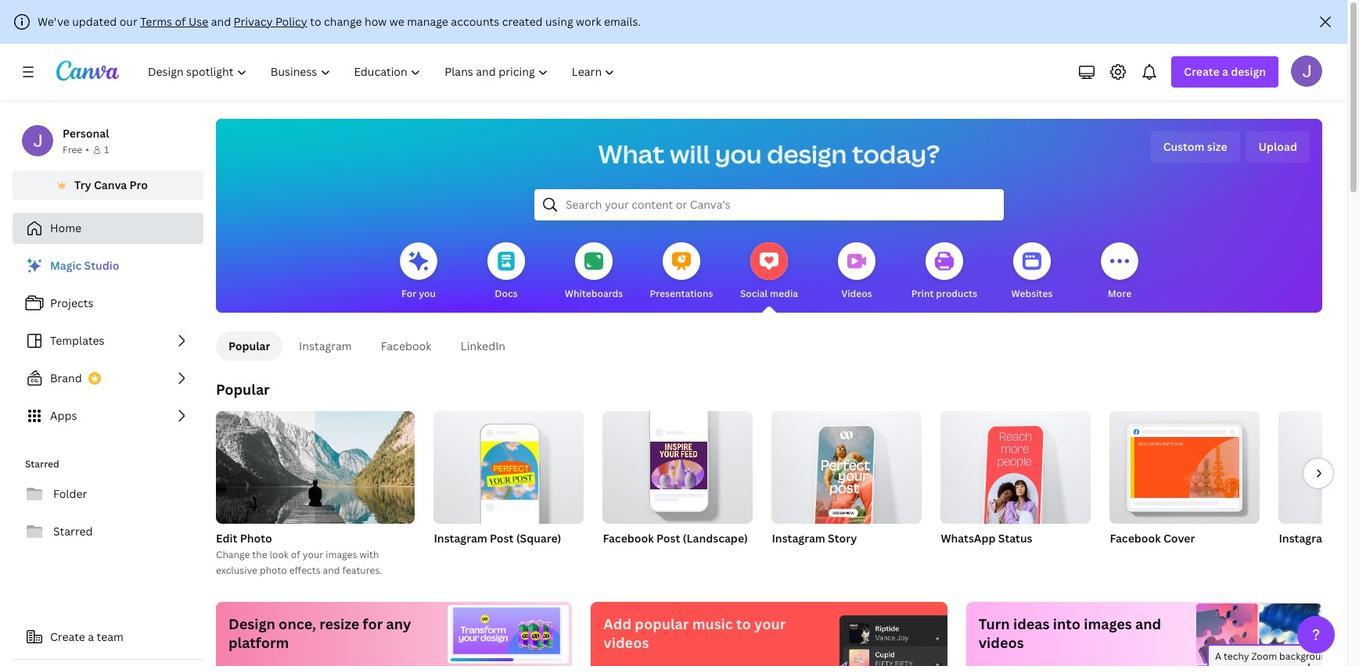 Task type: describe. For each thing, give the bounding box(es) containing it.
print products
[[912, 287, 978, 301]]

instagram for instagram story
[[772, 531, 826, 546]]

0 vertical spatial to
[[310, 14, 321, 29]]

we've updated our terms of use and privacy policy to change how we manage accounts created using work emails.
[[38, 14, 641, 29]]

using
[[545, 14, 573, 29]]

media
[[770, 287, 798, 301]]

whiteboards
[[565, 287, 623, 301]]

docs
[[495, 287, 518, 301]]

your inside edit photo change the look of your images with exclusive photo effects and features.
[[303, 549, 323, 562]]

jacob simon image
[[1291, 56, 1323, 87]]

magic
[[50, 258, 82, 273]]

linkedin
[[461, 339, 506, 354]]

group for instagram story
[[772, 405, 922, 534]]

effects
[[289, 564, 321, 578]]

and inside edit photo change the look of your images with exclusive photo effects and features.
[[323, 564, 340, 578]]

today?
[[852, 137, 940, 171]]

instagram reel
[[1279, 531, 1359, 546]]

starred inside starred link
[[53, 524, 93, 539]]

design once, resize for any platform button
[[216, 603, 572, 667]]

will
[[670, 137, 710, 171]]

created
[[502, 14, 543, 29]]

starred link
[[13, 517, 203, 548]]

top level navigation element
[[138, 56, 629, 88]]

upload
[[1259, 139, 1298, 154]]

linkedin button
[[448, 332, 519, 362]]

the
[[252, 549, 267, 562]]

how
[[365, 14, 387, 29]]

add popular music to your videos button
[[591, 603, 948, 667]]

templates link
[[13, 326, 203, 357]]

1
[[104, 143, 109, 157]]

try canva pro button
[[13, 171, 203, 200]]

any
[[386, 615, 411, 634]]

folder
[[53, 487, 87, 502]]

design
[[229, 615, 275, 634]]

turn
[[979, 615, 1010, 634]]

upload button
[[1246, 131, 1310, 163]]

change
[[324, 14, 362, 29]]

Search search field
[[566, 190, 973, 220]]

print
[[912, 287, 934, 301]]

a for design
[[1223, 64, 1229, 79]]

a for team
[[88, 630, 94, 645]]

create a team
[[50, 630, 124, 645]]

popular button
[[216, 332, 283, 362]]

group for instagram post (square)
[[434, 405, 584, 524]]

design inside dropdown button
[[1231, 64, 1266, 79]]

group for facebook post (landscape)
[[603, 405, 753, 524]]

starred button
[[13, 517, 203, 548]]

1 vertical spatial popular
[[216, 380, 270, 399]]

websites
[[1012, 287, 1053, 301]]

manage
[[407, 14, 448, 29]]

personal
[[63, 126, 109, 141]]

look
[[270, 549, 289, 562]]

to inside add popular music to your videos
[[737, 615, 751, 634]]

websites button
[[1012, 232, 1053, 313]]

of inside edit photo change the look of your images with exclusive photo effects and features.
[[291, 549, 300, 562]]

presentations
[[650, 287, 713, 301]]

popular inside button
[[229, 339, 270, 354]]

photo
[[260, 564, 287, 578]]

reel
[[1335, 531, 1359, 546]]

custom size button
[[1151, 131, 1240, 163]]

instagram story
[[772, 531, 857, 546]]

videos button
[[838, 232, 876, 313]]

what will you design today?
[[598, 137, 940, 171]]

with inside a techy zoom background with colorful shapes
[[1216, 666, 1235, 667]]

shapes
[[1275, 666, 1307, 667]]

you inside button
[[419, 287, 436, 301]]

instagram for instagram reel
[[1279, 531, 1333, 546]]

platform
[[229, 634, 289, 653]]

with inside edit photo change the look of your images with exclusive photo effects and features.
[[360, 549, 379, 562]]

magic studio link
[[13, 250, 203, 282]]

try canva pro
[[74, 178, 148, 193]]

for
[[363, 615, 383, 634]]

(square)
[[516, 531, 562, 546]]

whiteboards button
[[565, 232, 623, 313]]

facebook for facebook cover
[[1110, 531, 1161, 546]]

create a team button
[[13, 622, 203, 654]]

status
[[999, 531, 1033, 546]]

terms
[[140, 14, 172, 29]]

pro
[[130, 178, 148, 193]]

videos
[[842, 287, 873, 301]]

size
[[1208, 139, 1228, 154]]

edit photo group
[[216, 412, 415, 579]]

and inside turn ideas into images and videos
[[1136, 615, 1162, 634]]

instagram story group
[[772, 405, 922, 567]]

zoom
[[1252, 650, 1277, 664]]

more
[[1108, 287, 1132, 301]]

design once, resize for any platform
[[229, 615, 411, 653]]

1 horizontal spatial you
[[715, 137, 762, 171]]

folder button
[[13, 479, 203, 510]]

cover
[[1164, 531, 1195, 546]]

instagram for instagram
[[299, 339, 352, 354]]

free •
[[63, 143, 89, 157]]

group for instagram reel
[[1279, 412, 1360, 524]]

techy
[[1224, 650, 1250, 664]]

facebook post (landscape) group
[[603, 405, 753, 567]]

whatsapp
[[941, 531, 996, 546]]

post for facebook
[[657, 531, 680, 546]]

story
[[828, 531, 857, 546]]

products
[[936, 287, 978, 301]]

group for whatsapp status
[[941, 405, 1091, 534]]

projects link
[[13, 288, 203, 319]]

photo
[[240, 531, 272, 546]]

edit photo change the look of your images with exclusive photo effects and features.
[[216, 531, 382, 578]]

what
[[598, 137, 665, 171]]

for
[[402, 287, 417, 301]]



Task type: locate. For each thing, give the bounding box(es) containing it.
list
[[13, 250, 203, 432]]

0 horizontal spatial a
[[88, 630, 94, 645]]

popular down popular button
[[216, 380, 270, 399]]

whatsapp status group
[[941, 405, 1091, 567]]

a
[[1223, 64, 1229, 79], [88, 630, 94, 645]]

your right music
[[754, 615, 786, 634]]

images inside turn ideas into images and videos
[[1084, 615, 1132, 634]]

instagram button
[[286, 332, 365, 362]]

brand link
[[13, 363, 203, 394]]

post left (square)
[[490, 531, 514, 546]]

templates
[[50, 333, 105, 348]]

instagram left story
[[772, 531, 826, 546]]

create up custom size
[[1184, 64, 1220, 79]]

of
[[175, 14, 186, 29], [291, 549, 300, 562]]

1 vertical spatial design
[[767, 137, 847, 171]]

2 post from the left
[[657, 531, 680, 546]]

features.
[[342, 564, 382, 578]]

1 horizontal spatial and
[[323, 564, 340, 578]]

1 horizontal spatial post
[[657, 531, 680, 546]]

facebook for facebook
[[381, 339, 431, 354]]

presentations button
[[650, 232, 713, 313]]

add popular music to your videos
[[604, 615, 786, 653]]

1 post from the left
[[490, 531, 514, 546]]

a
[[1216, 650, 1222, 664]]

home link
[[13, 213, 203, 244]]

ideas
[[1014, 615, 1050, 634]]

0 vertical spatial images
[[326, 549, 357, 562]]

videos for add
[[604, 634, 649, 653]]

0 horizontal spatial design
[[767, 137, 847, 171]]

2 horizontal spatial and
[[1136, 615, 1162, 634]]

work
[[576, 14, 601, 29]]

studio
[[84, 258, 119, 273]]

popular
[[635, 615, 689, 634]]

social media button
[[740, 232, 798, 313]]

design left jacob simon image at the right top of page
[[1231, 64, 1266, 79]]

exclusive
[[216, 564, 258, 578]]

1 videos from the left
[[604, 634, 649, 653]]

2 vertical spatial and
[[1136, 615, 1162, 634]]

0 horizontal spatial of
[[175, 14, 186, 29]]

starred down "folder"
[[53, 524, 93, 539]]

facebook inside button
[[381, 339, 431, 354]]

1 vertical spatial a
[[88, 630, 94, 645]]

for you button
[[400, 232, 438, 313]]

instagram
[[299, 339, 352, 354], [434, 531, 487, 546], [772, 531, 826, 546], [1279, 531, 1333, 546]]

create left team
[[50, 630, 85, 645]]

projects
[[50, 296, 94, 311]]

1 vertical spatial of
[[291, 549, 300, 562]]

home
[[50, 221, 81, 236]]

(landscape)
[[683, 531, 748, 546]]

print products button
[[912, 232, 978, 313]]

instagram inside button
[[299, 339, 352, 354]]

social media
[[740, 287, 798, 301]]

we
[[390, 14, 404, 29]]

create a design button
[[1172, 56, 1279, 88]]

add
[[604, 615, 632, 634]]

turn ideas into images and videos
[[979, 615, 1162, 653]]

0 vertical spatial with
[[360, 549, 379, 562]]

free
[[63, 143, 82, 157]]

emails.
[[604, 14, 641, 29]]

videos inside add popular music to your videos
[[604, 634, 649, 653]]

group
[[434, 405, 584, 524], [603, 405, 753, 524], [772, 405, 922, 534], [941, 405, 1091, 534], [1110, 405, 1260, 524], [1279, 412, 1360, 524]]

2 videos from the left
[[979, 634, 1024, 653]]

edit
[[216, 531, 237, 546]]

images up features.
[[326, 549, 357, 562]]

list containing magic studio
[[13, 250, 203, 432]]

0 vertical spatial starred
[[25, 458, 59, 471]]

to right policy
[[310, 14, 321, 29]]

your inside add popular music to your videos
[[754, 615, 786, 634]]

1 horizontal spatial a
[[1223, 64, 1229, 79]]

to right music
[[737, 615, 751, 634]]

0 horizontal spatial your
[[303, 549, 323, 562]]

a inside dropdown button
[[1223, 64, 1229, 79]]

facebook button
[[368, 332, 444, 362]]

your up effects
[[303, 549, 323, 562]]

videos
[[604, 634, 649, 653], [979, 634, 1024, 653]]

into
[[1053, 615, 1081, 634]]

create a design
[[1184, 64, 1266, 79]]

facebook
[[381, 339, 431, 354], [603, 531, 654, 546], [1110, 531, 1161, 546]]

of left use
[[175, 14, 186, 29]]

instagram left (square)
[[434, 531, 487, 546]]

1 vertical spatial you
[[419, 287, 436, 301]]

0 horizontal spatial create
[[50, 630, 85, 645]]

•
[[86, 143, 89, 157]]

images inside edit photo change the look of your images with exclusive photo effects and features.
[[326, 549, 357, 562]]

post inside 'group'
[[657, 531, 680, 546]]

facebook inside 'group'
[[603, 531, 654, 546]]

instagram for instagram post (square)
[[434, 531, 487, 546]]

change
[[216, 549, 250, 562]]

create for create a design
[[1184, 64, 1220, 79]]

instagram left reel
[[1279, 531, 1333, 546]]

1 horizontal spatial of
[[291, 549, 300, 562]]

to
[[310, 14, 321, 29], [737, 615, 751, 634]]

0 vertical spatial your
[[303, 549, 323, 562]]

1 vertical spatial your
[[754, 615, 786, 634]]

your
[[303, 549, 323, 562], [754, 615, 786, 634]]

0 horizontal spatial and
[[211, 14, 231, 29]]

you right will
[[715, 137, 762, 171]]

0 horizontal spatial videos
[[604, 634, 649, 653]]

of right look at the bottom of the page
[[291, 549, 300, 562]]

custom
[[1164, 139, 1205, 154]]

design
[[1231, 64, 1266, 79], [767, 137, 847, 171]]

with down a
[[1216, 666, 1235, 667]]

images right 'into'
[[1084, 615, 1132, 634]]

design up search search field
[[767, 137, 847, 171]]

0 vertical spatial you
[[715, 137, 762, 171]]

resize
[[319, 615, 359, 634]]

None search field
[[535, 189, 1004, 221]]

create inside dropdown button
[[1184, 64, 1220, 79]]

accounts
[[451, 14, 500, 29]]

a up size
[[1223, 64, 1229, 79]]

privacy
[[234, 14, 273, 29]]

0 vertical spatial design
[[1231, 64, 1266, 79]]

1 horizontal spatial images
[[1084, 615, 1132, 634]]

facebook post (landscape)
[[603, 531, 748, 546]]

0 vertical spatial and
[[211, 14, 231, 29]]

social
[[740, 287, 768, 301]]

0 horizontal spatial images
[[326, 549, 357, 562]]

group for facebook cover
[[1110, 405, 1260, 524]]

0 vertical spatial of
[[175, 14, 186, 29]]

videos inside turn ideas into images and videos
[[979, 634, 1024, 653]]

canva
[[94, 178, 127, 193]]

post left (landscape)
[[657, 531, 680, 546]]

instagram right popular button
[[299, 339, 352, 354]]

1 vertical spatial and
[[323, 564, 340, 578]]

1 horizontal spatial videos
[[979, 634, 1024, 653]]

1 vertical spatial to
[[737, 615, 751, 634]]

for you
[[402, 287, 436, 301]]

0 horizontal spatial to
[[310, 14, 321, 29]]

our
[[119, 14, 138, 29]]

policy
[[275, 14, 307, 29]]

0 vertical spatial popular
[[229, 339, 270, 354]]

images
[[326, 549, 357, 562], [1084, 615, 1132, 634]]

0 horizontal spatial facebook
[[381, 339, 431, 354]]

facebook for facebook post (landscape)
[[603, 531, 654, 546]]

popular left instagram button
[[229, 339, 270, 354]]

1 vertical spatial with
[[1216, 666, 1235, 667]]

a techy zoom background with colorful shapes
[[1216, 650, 1333, 667]]

post for instagram
[[490, 531, 514, 546]]

1 vertical spatial create
[[50, 630, 85, 645]]

instagram post (square) group
[[434, 405, 584, 567]]

1 horizontal spatial your
[[754, 615, 786, 634]]

facebook inside group
[[1110, 531, 1161, 546]]

0 horizontal spatial with
[[360, 549, 379, 562]]

starred up "folder"
[[25, 458, 59, 471]]

try
[[74, 178, 91, 193]]

create for create a team
[[50, 630, 85, 645]]

2 horizontal spatial facebook
[[1110, 531, 1161, 546]]

1 horizontal spatial design
[[1231, 64, 1266, 79]]

facebook cover
[[1110, 531, 1195, 546]]

with up features.
[[360, 549, 379, 562]]

0 horizontal spatial you
[[419, 287, 436, 301]]

create inside button
[[50, 630, 85, 645]]

updated
[[72, 14, 117, 29]]

brand
[[50, 371, 82, 386]]

apps link
[[13, 401, 203, 432]]

popular
[[229, 339, 270, 354], [216, 380, 270, 399]]

post inside group
[[490, 531, 514, 546]]

1 horizontal spatial with
[[1216, 666, 1235, 667]]

0 horizontal spatial post
[[490, 531, 514, 546]]

a left team
[[88, 630, 94, 645]]

videos for turn
[[979, 634, 1024, 653]]

a inside button
[[88, 630, 94, 645]]

team
[[97, 630, 124, 645]]

whatsapp status
[[941, 531, 1033, 546]]

1 horizontal spatial to
[[737, 615, 751, 634]]

1 vertical spatial images
[[1084, 615, 1132, 634]]

we've
[[38, 14, 70, 29]]

1 horizontal spatial create
[[1184, 64, 1220, 79]]

1 horizontal spatial facebook
[[603, 531, 654, 546]]

0 vertical spatial a
[[1223, 64, 1229, 79]]

0 vertical spatial create
[[1184, 64, 1220, 79]]

you right for
[[419, 287, 436, 301]]

facebook cover group
[[1110, 405, 1260, 567]]

instagram reel group
[[1279, 412, 1360, 567]]

1 vertical spatial starred
[[53, 524, 93, 539]]



Task type: vqa. For each thing, say whether or not it's contained in the screenshot.
Instagram corresponding to Instagram Story
yes



